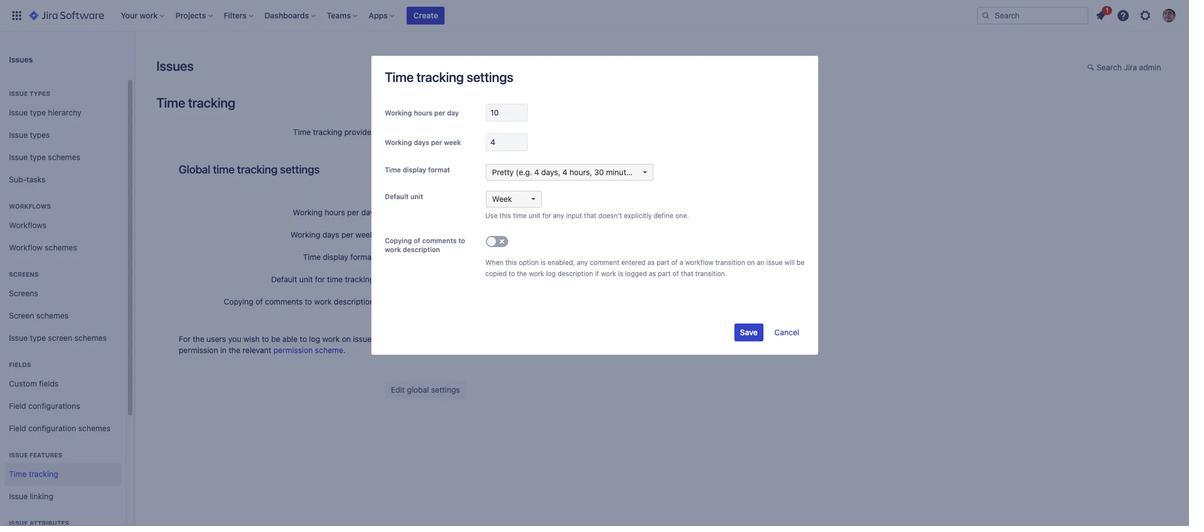 Task type: locate. For each thing, give the bounding box(es) containing it.
log inside for the users you wish to be able to log work on issues, ensure that they have the permission in the relevant permission scheme .
[[309, 335, 320, 344]]

description
[[403, 246, 440, 254], [558, 270, 593, 278], [334, 297, 374, 307]]

issue down issue types
[[9, 108, 28, 117]]

week left 5
[[356, 230, 374, 240]]

display up default unit for time tracking
[[323, 253, 348, 262]]

entered
[[621, 259, 646, 267]]

0 horizontal spatial copying
[[224, 297, 254, 307]]

0 horizontal spatial (e.g.
[[411, 253, 429, 262]]

pretty inside time tracking settings dialog
[[492, 168, 514, 177]]

copying of comments to work description inside time tracking settings dialog
[[385, 237, 465, 254]]

issue type screen schemes link
[[4, 327, 121, 350]]

this right when
[[505, 259, 517, 267]]

0 vertical spatial description
[[403, 246, 440, 254]]

1 vertical spatial type
[[30, 152, 46, 162]]

cancel
[[774, 328, 799, 337]]

1 vertical spatial format
[[351, 253, 374, 262]]

logged
[[625, 270, 647, 278]]

issue
[[766, 259, 783, 267]]

configuration
[[28, 424, 76, 433]]

1 vertical spatial this
[[505, 259, 517, 267]]

0 vertical spatial day
[[447, 109, 459, 117]]

1 vertical spatial time display format
[[303, 253, 374, 262]]

pretty up week
[[492, 168, 514, 177]]

time display format inside time tracking settings dialog
[[385, 166, 450, 174]]

0 vertical spatial working days per week
[[385, 139, 461, 147]]

search image
[[982, 11, 991, 20]]

log up permission scheme link
[[309, 335, 320, 344]]

2 vertical spatial settings
[[431, 385, 460, 395]]

relevant
[[243, 346, 271, 355]]

copying of comments to work description for time tracking settings
[[385, 237, 465, 254]]

2 vertical spatial that
[[407, 335, 421, 344]]

issue up sub- at top
[[9, 152, 28, 162]]

that left they
[[407, 335, 421, 344]]

issue
[[9, 90, 28, 97], [9, 108, 28, 117], [9, 130, 28, 139], [9, 152, 28, 162], [9, 333, 28, 343], [9, 452, 28, 459], [9, 492, 28, 501]]

1
[[1106, 6, 1109, 14]]

time inside jira provided time tracking link
[[444, 130, 460, 140]]

schemes up issue type screen schemes
[[36, 311, 69, 320]]

this inside when this option is enabled, any comment entered as part of a workflow transition on an issue will be copied to the work log description if work is logged as part of that transition.
[[505, 259, 517, 267]]

unit for global time tracking settings
[[299, 275, 313, 284]]

be left able
[[271, 335, 280, 344]]

0 vertical spatial be
[[797, 259, 805, 267]]

0 vertical spatial copying of comments to work description
[[385, 237, 465, 254]]

pretty (e.g. 4 days, 4 hours, 30 minutes) up 'input' on the top of the page
[[492, 168, 637, 177]]

1 vertical spatial part
[[658, 270, 671, 278]]

on left an
[[747, 259, 755, 267]]

copying of comments to work description for global time tracking settings
[[224, 297, 374, 307]]

pretty down 5
[[385, 253, 409, 262]]

to down default unit for time tracking
[[305, 297, 312, 307]]

default
[[385, 193, 409, 201], [271, 275, 297, 284]]

time inside "time tracking" link
[[9, 470, 27, 479]]

0 horizontal spatial default
[[271, 275, 297, 284]]

1 horizontal spatial format
[[428, 166, 450, 174]]

1 vertical spatial pretty
[[385, 253, 409, 262]]

issue features group
[[4, 440, 121, 512]]

screens
[[9, 271, 39, 278], [9, 289, 38, 298]]

1 vertical spatial as
[[649, 270, 656, 278]]

tracking inside jira provided time tracking link
[[462, 130, 491, 140]]

issue down screen
[[9, 333, 28, 343]]

days, left when
[[438, 253, 459, 262]]

1 horizontal spatial 30
[[594, 168, 604, 177]]

copying up you
[[224, 297, 254, 307]]

time display format up default unit
[[385, 166, 450, 174]]

time display format for time tracking settings
[[385, 166, 450, 174]]

copied
[[485, 270, 507, 278]]

2 horizontal spatial settings
[[466, 69, 513, 85]]

on up .
[[342, 335, 351, 344]]

that right 'input' on the top of the page
[[584, 212, 596, 220]]

0 horizontal spatial format
[[351, 253, 374, 262]]

issue for issue types
[[9, 130, 28, 139]]

working hours per day inside time tracking settings dialog
[[385, 109, 459, 117]]

workflows inside "link"
[[9, 220, 47, 230]]

0 horizontal spatial week
[[356, 230, 374, 240]]

0 vertical spatial time display format
[[385, 166, 450, 174]]

none text field inside time tracking settings dialog
[[486, 104, 528, 122]]

week
[[444, 139, 461, 147], [356, 230, 374, 240]]

types
[[30, 130, 50, 139]]

screens for screens group
[[9, 271, 39, 278]]

as right logged in the right of the page
[[649, 270, 656, 278]]

for
[[179, 335, 191, 344]]

1 horizontal spatial on
[[747, 259, 755, 267]]

0 horizontal spatial for
[[315, 275, 325, 284]]

(e.g.
[[516, 168, 532, 177], [411, 253, 429, 262]]

work down option
[[529, 270, 544, 278]]

days, up week link
[[541, 168, 560, 177]]

issue left linking
[[9, 492, 28, 501]]

screens down workflow
[[9, 271, 39, 278]]

30 up the doesn't
[[594, 168, 604, 177]]

1 vertical spatial copying of comments to work description
[[224, 297, 374, 307]]

3 type from the top
[[30, 333, 46, 343]]

pretty
[[492, 168, 514, 177], [385, 253, 409, 262]]

is left logged in the right of the page
[[618, 270, 623, 278]]

description for time tracking settings
[[403, 246, 440, 254]]

unit for time tracking settings
[[410, 193, 423, 201]]

settings inside dialog
[[466, 69, 513, 85]]

1 horizontal spatial permission
[[273, 346, 313, 355]]

1 vertical spatial day
[[361, 208, 374, 217]]

0 vertical spatial 30
[[594, 168, 604, 177]]

None text field
[[486, 104, 528, 122]]

2 type from the top
[[30, 152, 46, 162]]

minutes)
[[606, 168, 637, 177], [507, 253, 542, 262]]

scheme
[[315, 346, 343, 355]]

1 vertical spatial workflows
[[9, 220, 47, 230]]

time tracking
[[156, 95, 235, 111], [9, 470, 58, 479]]

none text field inside time tracking settings dialog
[[486, 134, 528, 151]]

copying of comments to work description down default unit
[[385, 237, 465, 254]]

copying of comments to work description down default unit for time tracking
[[224, 297, 374, 307]]

days,
[[541, 168, 560, 177], [438, 253, 459, 262]]

comments
[[422, 237, 457, 245], [265, 297, 303, 307]]

description down default unit
[[403, 246, 440, 254]]

week inside time tracking settings dialog
[[444, 139, 461, 147]]

0 vertical spatial comments
[[422, 237, 457, 245]]

comments up able
[[265, 297, 303, 307]]

0 vertical spatial working hours per day
[[385, 109, 459, 117]]

settings for time tracking settings
[[466, 69, 513, 85]]

field configuration schemes
[[9, 424, 111, 433]]

2 field from the top
[[9, 424, 26, 433]]

screen schemes link
[[4, 305, 121, 327]]

1 vertical spatial time tracking
[[9, 470, 58, 479]]

0 horizontal spatial working days per week
[[291, 230, 374, 240]]

hours,
[[569, 168, 592, 177], [468, 253, 493, 262]]

to
[[458, 237, 465, 245], [509, 270, 515, 278], [305, 297, 312, 307], [262, 335, 269, 344], [300, 335, 307, 344]]

week
[[492, 194, 512, 204]]

display inside time tracking settings dialog
[[403, 166, 426, 174]]

0 horizontal spatial description
[[334, 297, 374, 307]]

log inside when this option is enabled, any comment entered as part of a workflow transition on an issue will be copied to the work log description if work is logged as part of that transition.
[[546, 270, 556, 278]]

0 vertical spatial unit
[[410, 193, 423, 201]]

work up scheme
[[322, 335, 340, 344]]

week for time tracking settings
[[444, 139, 461, 147]]

be inside for the users you wish to be able to log work on issues, ensure that they have the permission in the relevant permission scheme .
[[271, 335, 280, 344]]

field up "issue features"
[[9, 424, 26, 433]]

that down a
[[681, 270, 693, 278]]

7 issue from the top
[[9, 492, 28, 501]]

display for time tracking settings
[[403, 166, 426, 174]]

0 vertical spatial format
[[428, 166, 450, 174]]

1 vertical spatial settings
[[280, 163, 320, 176]]

pretty (e.g. 4 days, 4 hours, 30 minutes) up copied
[[385, 253, 542, 262]]

copying
[[385, 237, 412, 245], [224, 297, 254, 307]]

2 vertical spatial description
[[334, 297, 374, 307]]

workflows up workflow
[[9, 220, 47, 230]]

schemes down workflows "link"
[[45, 243, 77, 252]]

0 horizontal spatial pretty
[[385, 253, 409, 262]]

0 horizontal spatial hours
[[325, 208, 345, 217]]

2 horizontal spatial that
[[681, 270, 693, 278]]

1 horizontal spatial hours
[[414, 109, 432, 117]]

0 horizontal spatial copying of comments to work description
[[224, 297, 374, 307]]

1 horizontal spatial default
[[385, 193, 409, 201]]

None text field
[[486, 134, 528, 151]]

part right logged in the right of the page
[[658, 270, 671, 278]]

2 horizontal spatial unit
[[528, 212, 540, 220]]

type left screen
[[30, 333, 46, 343]]

the down option
[[517, 270, 527, 278]]

field
[[9, 401, 26, 411], [9, 424, 26, 433]]

issue left types
[[9, 90, 28, 97]]

the
[[517, 270, 527, 278], [193, 335, 204, 344], [460, 335, 472, 344], [229, 346, 240, 355]]

0 horizontal spatial comments
[[265, 297, 303, 307]]

1 vertical spatial screens
[[9, 289, 38, 298]]

issue for issue type hierarchy
[[9, 108, 28, 117]]

work
[[385, 246, 401, 254], [529, 270, 544, 278], [601, 270, 616, 278], [314, 297, 332, 307], [322, 335, 340, 344]]

0 horizontal spatial log
[[309, 335, 320, 344]]

comments for tracking
[[265, 297, 303, 307]]

0 vertical spatial time tracking
[[156, 95, 235, 111]]

0 horizontal spatial display
[[323, 253, 348, 262]]

time tracking settings dialog
[[371, 56, 818, 442]]

2 screens from the top
[[9, 289, 38, 298]]

jira
[[1124, 63, 1137, 72]]

0 vertical spatial default
[[385, 193, 409, 201]]

1 horizontal spatial display
[[403, 166, 426, 174]]

field for field configuration schemes
[[9, 424, 26, 433]]

issue inside screens group
[[9, 333, 28, 343]]

format inside time tracking settings dialog
[[428, 166, 450, 174]]

create button
[[407, 6, 445, 24]]

0 vertical spatial type
[[30, 108, 46, 117]]

0 vertical spatial minutes)
[[606, 168, 637, 177]]

sub-
[[9, 175, 26, 184]]

0 vertical spatial pretty (e.g. 4 days, 4 hours, 30 minutes)
[[492, 168, 637, 177]]

be right will
[[797, 259, 805, 267]]

1 field from the top
[[9, 401, 26, 411]]

comments inside copying of comments to work description
[[422, 237, 457, 245]]

days for time tracking settings
[[414, 139, 429, 147]]

as right the entered
[[647, 259, 655, 267]]

1 vertical spatial copying
[[224, 297, 254, 307]]

workflows down sub-tasks
[[9, 203, 51, 210]]

field down custom
[[9, 401, 26, 411]]

any for for
[[553, 212, 564, 220]]

any inside when this option is enabled, any comment entered as part of a workflow transition on an issue will be copied to the work log description if work is logged as part of that transition.
[[577, 259, 588, 267]]

0 horizontal spatial be
[[271, 335, 280, 344]]

part
[[657, 259, 669, 267], [658, 270, 671, 278]]

6 issue from the top
[[9, 452, 28, 459]]

description down enabled,
[[558, 270, 593, 278]]

hours inside time tracking settings dialog
[[414, 109, 432, 117]]

screens link
[[4, 283, 121, 305]]

transition
[[715, 259, 745, 267]]

part left a
[[657, 259, 669, 267]]

log down enabled,
[[546, 270, 556, 278]]

time tracking link
[[4, 464, 121, 486]]

any left 'input' on the top of the page
[[553, 212, 564, 220]]

1 issue from the top
[[9, 90, 28, 97]]

this for option
[[505, 259, 517, 267]]

time display format
[[385, 166, 450, 174], [303, 253, 374, 262]]

display up default unit
[[403, 166, 426, 174]]

time display format up default unit for time tracking
[[303, 253, 374, 262]]

be
[[797, 259, 805, 267], [271, 335, 280, 344]]

0 vertical spatial for
[[542, 212, 551, 220]]

1 workflows from the top
[[9, 203, 51, 210]]

jira software image
[[29, 9, 104, 22], [29, 9, 104, 22]]

type for hierarchy
[[30, 108, 46, 117]]

issue for issue type screen schemes
[[9, 333, 28, 343]]

0 horizontal spatial day
[[361, 208, 374, 217]]

unit
[[410, 193, 423, 201], [528, 212, 540, 220], [299, 275, 313, 284]]

1 horizontal spatial is
[[618, 270, 623, 278]]

0 horizontal spatial time tracking
[[9, 470, 58, 479]]

work down 5
[[385, 246, 401, 254]]

issue for issue type schemes
[[9, 152, 28, 162]]

permission scheme link
[[273, 346, 343, 355]]

per
[[434, 109, 445, 117], [431, 139, 442, 147], [347, 208, 359, 217], [341, 230, 353, 240]]

1 horizontal spatial working hours per day
[[385, 109, 459, 117]]

hours for time tracking settings
[[414, 109, 432, 117]]

3 issue from the top
[[9, 130, 28, 139]]

1 vertical spatial days
[[323, 230, 339, 240]]

of up the wish
[[256, 297, 263, 307]]

1 vertical spatial on
[[342, 335, 351, 344]]

format down jira provided time tracking
[[428, 166, 450, 174]]

1 horizontal spatial days
[[414, 139, 429, 147]]

linking
[[30, 492, 53, 501]]

30
[[594, 168, 604, 177], [495, 253, 505, 262]]

description down default unit for time tracking
[[334, 297, 374, 307]]

1 horizontal spatial settings
[[431, 385, 460, 395]]

0 vertical spatial (e.g.
[[516, 168, 532, 177]]

enabled,
[[548, 259, 575, 267]]

jira provided time tracking link
[[385, 127, 525, 144]]

type up tasks
[[30, 152, 46, 162]]

0 vertical spatial copying
[[385, 237, 412, 245]]

schemes right screen
[[74, 333, 107, 343]]

week link
[[486, 191, 542, 208]]

4 issue from the top
[[9, 152, 28, 162]]

0 vertical spatial field
[[9, 401, 26, 411]]

issue left features
[[9, 452, 28, 459]]

1 horizontal spatial copying of comments to work description
[[385, 237, 465, 254]]

small image
[[1088, 63, 1097, 72]]

admin
[[1140, 63, 1162, 72]]

of
[[414, 237, 420, 245], [671, 259, 678, 267], [673, 270, 679, 278], [256, 297, 263, 307]]

1 vertical spatial minutes)
[[507, 253, 542, 262]]

one.
[[675, 212, 689, 220]]

schemes down field configurations link
[[78, 424, 111, 433]]

5 issue from the top
[[9, 333, 28, 343]]

search jira admin link
[[1082, 59, 1167, 77]]

work right the if
[[601, 270, 616, 278]]

2 workflows from the top
[[9, 220, 47, 230]]

tracking inside time tracking settings dialog
[[416, 69, 464, 85]]

that inside when this option is enabled, any comment entered as part of a workflow transition on an issue will be copied to the work log description if work is logged as part of that transition.
[[681, 270, 693, 278]]

2 issue from the top
[[9, 108, 28, 117]]

copying inside copying of comments to work description
[[385, 237, 412, 245]]

settings inside button
[[431, 385, 460, 395]]

0 horizontal spatial permission
[[179, 346, 218, 355]]

type inside issue type schemes link
[[30, 152, 46, 162]]

default for time tracking settings
[[385, 193, 409, 201]]

that inside for the users you wish to be able to log work on issues, ensure that they have the permission in the relevant permission scheme .
[[407, 335, 421, 344]]

1 screens from the top
[[9, 271, 39, 278]]

minutes) up the doesn't
[[606, 168, 637, 177]]

(e.g. inside time tracking settings dialog
[[516, 168, 532, 177]]

days up default unit for time tracking
[[323, 230, 339, 240]]

days right jira
[[414, 139, 429, 147]]

type
[[30, 108, 46, 117], [30, 152, 46, 162], [30, 333, 46, 343]]

time tracking inside issue features group
[[9, 470, 58, 479]]

comment
[[590, 259, 619, 267]]

hours, down copy comment to work description 'checkbox'
[[468, 253, 493, 262]]

time
[[385, 69, 414, 85], [156, 95, 185, 111], [293, 127, 311, 137], [385, 166, 401, 174], [303, 253, 321, 262], [9, 470, 27, 479]]

1 vertical spatial default
[[271, 275, 297, 284]]

schemes down issue types link
[[48, 152, 80, 162]]

permission down able
[[273, 346, 313, 355]]

week right provided
[[444, 139, 461, 147]]

2 permission from the left
[[273, 346, 313, 355]]

to right the wish
[[262, 335, 269, 344]]

wish
[[243, 335, 260, 344]]

1 horizontal spatial log
[[546, 270, 556, 278]]

as
[[647, 259, 655, 267], [649, 270, 656, 278]]

day inside time tracking settings dialog
[[447, 109, 459, 117]]

custom
[[9, 379, 37, 389]]

type inside the issue type screen schemes link
[[30, 333, 46, 343]]

1 horizontal spatial any
[[577, 259, 588, 267]]

is right option
[[541, 259, 546, 267]]

description inside copying of comments to work description
[[403, 246, 440, 254]]

days inside time tracking settings dialog
[[414, 139, 429, 147]]

days
[[414, 139, 429, 147], [323, 230, 339, 240]]

copying of comments to work description
[[385, 237, 465, 254], [224, 297, 374, 307]]

30 down copy comment to work description 'checkbox'
[[495, 253, 505, 262]]

issue left 'types'
[[9, 130, 28, 139]]

1 type from the top
[[30, 108, 46, 117]]

screen
[[9, 311, 34, 320]]

is
[[541, 259, 546, 267], [618, 270, 623, 278]]

0 vertical spatial settings
[[466, 69, 513, 85]]

1 vertical spatial log
[[309, 335, 320, 344]]

0 horizontal spatial 30
[[495, 253, 505, 262]]

schemes inside screen schemes link
[[36, 311, 69, 320]]

define
[[654, 212, 673, 220]]

workflows for workflows "link"
[[9, 220, 47, 230]]

type down types
[[30, 108, 46, 117]]

comments right 5
[[422, 237, 457, 245]]

1 vertical spatial be
[[271, 335, 280, 344]]

to right copied
[[509, 270, 515, 278]]

0 vertical spatial screens
[[9, 271, 39, 278]]

default inside time tracking settings dialog
[[385, 193, 409, 201]]

type inside issue type hierarchy link
[[30, 108, 46, 117]]

workflows group
[[4, 191, 121, 263]]

0 horizontal spatial settings
[[280, 163, 320, 176]]

0 vertical spatial workflows
[[9, 203, 51, 210]]

0 vertical spatial that
[[584, 212, 596, 220]]

any right enabled,
[[577, 259, 588, 267]]

1 vertical spatial hours,
[[468, 253, 493, 262]]

format up default unit for time tracking
[[351, 253, 374, 262]]

for
[[542, 212, 551, 220], [315, 275, 325, 284]]

format
[[428, 166, 450, 174], [351, 253, 374, 262]]

1 vertical spatial (e.g.
[[411, 253, 429, 262]]

work down default unit for time tracking
[[314, 297, 332, 307]]

0 vertical spatial days
[[414, 139, 429, 147]]

copying down default unit
[[385, 237, 412, 245]]

use
[[485, 212, 498, 220]]

issue for issue features
[[9, 452, 28, 459]]

pretty (e.g. 4 days, 4 hours, 30 minutes)
[[492, 168, 637, 177], [385, 253, 542, 262]]

this right "use"
[[499, 212, 511, 220]]

minutes) right when
[[507, 253, 542, 262]]

hours, up use this time unit for any input that doesn't explicitly define one. at top
[[569, 168, 592, 177]]

issue types
[[9, 90, 50, 97]]

explicitly
[[624, 212, 652, 220]]

provider
[[344, 127, 374, 137]]

1 vertical spatial week
[[356, 230, 374, 240]]

1 horizontal spatial pretty
[[492, 168, 514, 177]]

1 vertical spatial days,
[[438, 253, 459, 262]]

of right 5
[[414, 237, 420, 245]]

time display format for global time tracking settings
[[303, 253, 374, 262]]

1 horizontal spatial days,
[[541, 168, 560, 177]]

day for global time tracking settings
[[361, 208, 374, 217]]

tracking
[[416, 69, 464, 85], [188, 95, 235, 111], [313, 127, 342, 137], [462, 130, 491, 140], [237, 163, 278, 176], [345, 275, 374, 284], [29, 470, 58, 479]]

default for global time tracking settings
[[271, 275, 297, 284]]

on inside for the users you wish to be able to log work on issues, ensure that they have the permission in the relevant permission scheme .
[[342, 335, 351, 344]]

1 vertical spatial working hours per day
[[293, 208, 374, 217]]

permission down for
[[179, 346, 218, 355]]

0 horizontal spatial days,
[[438, 253, 459, 262]]

working days per week inside time tracking settings dialog
[[385, 139, 461, 147]]

screens up screen
[[9, 289, 38, 298]]



Task type: vqa. For each thing, say whether or not it's contained in the screenshot.
Exit full screen image
no



Task type: describe. For each thing, give the bounding box(es) containing it.
input
[[566, 212, 582, 220]]

of left a
[[671, 259, 678, 267]]

features
[[29, 452, 62, 459]]

fields
[[39, 379, 59, 389]]

save
[[740, 328, 758, 337]]

work inside for the users you wish to be able to log work on issues, ensure that they have the permission in the relevant permission scheme .
[[322, 335, 340, 344]]

will
[[784, 259, 795, 267]]

issue linking link
[[4, 486, 121, 508]]

description inside when this option is enabled, any comment entered as part of a workflow transition on an issue will be copied to the work log description if work is logged as part of that transition.
[[558, 270, 593, 278]]

provided
[[410, 130, 442, 140]]

hours for global time tracking settings
[[325, 208, 345, 217]]

fields group
[[4, 350, 121, 444]]

workflows link
[[4, 215, 121, 237]]

workflow schemes
[[9, 243, 77, 252]]

in
[[220, 346, 227, 355]]

1 permission from the left
[[179, 346, 218, 355]]

schemes inside the field configuration schemes link
[[78, 424, 111, 433]]

search jira admin
[[1097, 63, 1162, 72]]

fields
[[9, 361, 31, 369]]

days for global time tracking settings
[[323, 230, 339, 240]]

for inside time tracking settings dialog
[[542, 212, 551, 220]]

tasks
[[26, 175, 46, 184]]

0 vertical spatial is
[[541, 259, 546, 267]]

screen schemes
[[9, 311, 69, 320]]

save button
[[734, 324, 763, 342]]

issues,
[[353, 335, 378, 344]]

minutes) inside time tracking settings dialog
[[606, 168, 637, 177]]

copying for tracking
[[385, 237, 412, 245]]

issue type schemes
[[9, 152, 80, 162]]

when this option is enabled, any comment entered as part of a workflow transition on an issue will be copied to the work log description if work is logged as part of that transition.
[[485, 259, 805, 278]]

this for time
[[499, 212, 511, 220]]

a
[[680, 259, 683, 267]]

1 vertical spatial is
[[618, 270, 623, 278]]

they
[[423, 335, 439, 344]]

issue type schemes link
[[4, 146, 121, 169]]

sub-tasks
[[9, 175, 46, 184]]

the right have
[[460, 335, 472, 344]]

default unit for time tracking
[[271, 275, 374, 284]]

have
[[441, 335, 458, 344]]

when
[[485, 259, 503, 267]]

of inside copying of comments to work description
[[414, 237, 420, 245]]

issue type hierarchy link
[[4, 102, 121, 124]]

option
[[519, 259, 539, 267]]

tracking inside "time tracking" link
[[29, 470, 58, 479]]

working hours per day for global time tracking settings
[[293, 208, 374, 217]]

jira provided time tracking
[[392, 130, 491, 140]]

if
[[595, 270, 599, 278]]

field configurations
[[9, 401, 80, 411]]

days, inside time tracking settings dialog
[[541, 168, 560, 177]]

issue type hierarchy
[[9, 108, 81, 117]]

time tracking settings
[[385, 69, 513, 85]]

types
[[29, 90, 50, 97]]

edit global settings button
[[385, 382, 466, 399]]

field configuration schemes link
[[4, 418, 121, 440]]

week for global time tracking settings
[[356, 230, 374, 240]]

.
[[343, 346, 346, 355]]

for the users you wish to be able to log work on issues, ensure that they have the permission in the relevant permission scheme .
[[179, 335, 474, 355]]

workflow
[[9, 243, 43, 252]]

30 inside time tracking settings dialog
[[594, 168, 604, 177]]

create
[[414, 10, 438, 20]]

1 vertical spatial for
[[315, 275, 325, 284]]

to up permission scheme link
[[300, 335, 307, 344]]

Copy comment to work description checkbox
[[486, 236, 508, 248]]

0 horizontal spatial issues
[[9, 54, 33, 64]]

issue types group
[[4, 78, 121, 194]]

global time tracking settings
[[179, 163, 320, 176]]

users
[[206, 335, 226, 344]]

1 vertical spatial pretty (e.g. 4 days, 4 hours, 30 minutes)
[[385, 253, 542, 262]]

workflow
[[685, 259, 713, 267]]

workflows for the workflows group
[[9, 203, 51, 210]]

custom fields link
[[4, 373, 121, 396]]

comments for settings
[[422, 237, 457, 245]]

an
[[757, 259, 764, 267]]

pretty (e.g. 4 days, 4 hours, 30 minutes) inside time tracking settings dialog
[[492, 168, 637, 177]]

schemes inside issue type schemes link
[[48, 152, 80, 162]]

create banner
[[0, 0, 1189, 31]]

working days per week for time tracking settings
[[385, 139, 461, 147]]

search
[[1097, 63, 1122, 72]]

global
[[179, 163, 210, 176]]

to left copy comment to work description 'checkbox'
[[458, 237, 465, 245]]

1 vertical spatial 30
[[495, 253, 505, 262]]

schemes inside the issue type screen schemes link
[[74, 333, 107, 343]]

issue types link
[[4, 124, 121, 146]]

copying for time
[[224, 297, 254, 307]]

screens for screens link
[[9, 289, 38, 298]]

workflow schemes link
[[4, 237, 121, 259]]

work inside copying of comments to work description
[[385, 246, 401, 254]]

issue type screen schemes
[[9, 333, 107, 343]]

able
[[282, 335, 298, 344]]

0 vertical spatial as
[[647, 259, 655, 267]]

field for field configurations
[[9, 401, 26, 411]]

custom fields
[[9, 379, 59, 389]]

the inside when this option is enabled, any comment entered as part of a workflow transition on an issue will be copied to the work log description if work is logged as part of that transition.
[[517, 270, 527, 278]]

format for global time tracking settings
[[351, 253, 374, 262]]

edit global settings
[[391, 385, 460, 395]]

display for global time tracking settings
[[323, 253, 348, 262]]

issue types
[[9, 130, 50, 139]]

cancel button
[[769, 324, 805, 342]]

1 horizontal spatial issues
[[156, 58, 194, 74]]

description for global time tracking settings
[[334, 297, 374, 307]]

5
[[385, 230, 391, 240]]

issue linking
[[9, 492, 53, 501]]

any for enabled,
[[577, 259, 588, 267]]

global
[[407, 385, 429, 395]]

Search field
[[977, 6, 1089, 24]]

0 horizontal spatial minutes)
[[507, 253, 542, 262]]

time inside time tracking settings dialog
[[513, 212, 527, 220]]

issue for issue types
[[9, 90, 28, 97]]

1 horizontal spatial that
[[584, 212, 596, 220]]

issue for issue linking
[[9, 492, 28, 501]]

be inside when this option is enabled, any comment entered as part of a workflow transition on an issue will be copied to the work log description if work is logged as part of that transition.
[[797, 259, 805, 267]]

jira
[[392, 130, 408, 140]]

day for time tracking settings
[[447, 109, 459, 117]]

on inside when this option is enabled, any comment entered as part of a workflow transition on an issue will be copied to the work log description if work is logged as part of that transition.
[[747, 259, 755, 267]]

of left the transition. at the right of page
[[673, 270, 679, 278]]

working hours per day for time tracking settings
[[385, 109, 459, 117]]

hours, inside pretty (e.g. 4 days, 4 hours, 30 minutes) link
[[569, 168, 592, 177]]

you
[[228, 335, 241, 344]]

1 vertical spatial unit
[[528, 212, 540, 220]]

working days per week for global time tracking settings
[[291, 230, 374, 240]]

the right in
[[229, 346, 240, 355]]

default unit
[[385, 193, 423, 201]]

time tracking provider
[[293, 127, 374, 137]]

0 vertical spatial part
[[657, 259, 669, 267]]

screen
[[48, 333, 72, 343]]

screens group
[[4, 259, 121, 353]]

doesn't
[[598, 212, 622, 220]]

schemes inside 'workflow schemes' link
[[45, 243, 77, 252]]

settings for edit global settings
[[431, 385, 460, 395]]

to inside when this option is enabled, any comment entered as part of a workflow transition on an issue will be copied to the work log description if work is logged as part of that transition.
[[509, 270, 515, 278]]

type for schemes
[[30, 152, 46, 162]]

transition.
[[695, 270, 727, 278]]

ensure
[[380, 335, 405, 344]]

edit
[[391, 385, 405, 395]]

the right for
[[193, 335, 204, 344]]

type for screen
[[30, 333, 46, 343]]

pretty (e.g. 4 days, 4 hours, 30 minutes) link
[[486, 164, 653, 181]]

sub-tasks link
[[4, 169, 121, 191]]

issue features
[[9, 452, 62, 459]]

format for time tracking settings
[[428, 166, 450, 174]]

field configurations link
[[4, 396, 121, 418]]

primary element
[[7, 0, 977, 31]]

configurations
[[28, 401, 80, 411]]



